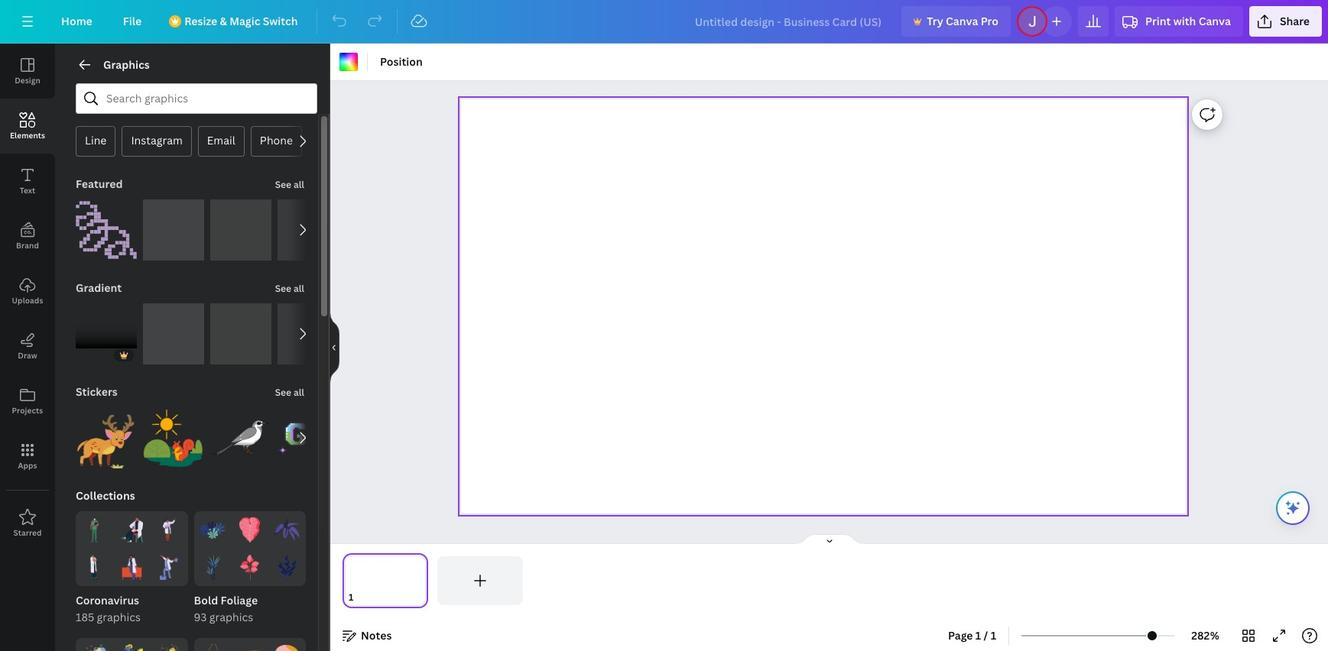 Task type: vqa. For each thing, say whether or not it's contained in the screenshot.
Line button in the top of the page
yes



Task type: locate. For each thing, give the bounding box(es) containing it.
see all button for stickers
[[274, 377, 306, 408]]

resize
[[184, 14, 217, 28]]

#ffffff image
[[340, 53, 358, 71]]

bold foliage 93 graphics
[[194, 593, 258, 625]]

0 vertical spatial all
[[294, 178, 304, 191]]

see for gradient
[[275, 282, 291, 295]]

notes
[[361, 629, 392, 643]]

design button
[[0, 44, 55, 99]]

see for stickers
[[275, 386, 291, 399]]

canva
[[946, 14, 978, 28], [1199, 14, 1231, 28]]

1 see all button from the top
[[274, 169, 306, 200]]

0 horizontal spatial canva
[[946, 14, 978, 28]]

line button
[[76, 126, 116, 157]]

brand
[[16, 240, 39, 251]]

file button
[[111, 6, 154, 37]]

print with canva button
[[1115, 6, 1244, 37]]

projects button
[[0, 374, 55, 429]]

2 vertical spatial all
[[294, 386, 304, 399]]

stylized organic doctor image
[[157, 518, 182, 543], [82, 555, 107, 580], [119, 555, 144, 580]]

group
[[76, 200, 137, 261], [76, 304, 137, 365], [76, 398, 137, 469], [143, 398, 204, 469], [210, 398, 272, 469], [278, 408, 339, 469]]

instagram button
[[122, 126, 192, 157]]

bold vector palms image
[[200, 518, 225, 543], [237, 518, 262, 543], [275, 518, 300, 543], [275, 555, 300, 580]]

see
[[275, 178, 291, 191], [275, 282, 291, 295], [275, 386, 291, 399]]

1 horizontal spatial bold vector palms image
[[237, 555, 262, 580]]

3 see all button from the top
[[274, 377, 306, 408]]

0 horizontal spatial graphics
[[97, 610, 141, 625]]

orange vase line image
[[200, 644, 225, 652]]

all for featured
[[294, 178, 304, 191]]

2 see from the top
[[275, 282, 291, 295]]

1 graphics from the left
[[97, 610, 141, 625]]

apps
[[18, 460, 37, 471]]

all
[[294, 178, 304, 191], [294, 282, 304, 295], [294, 386, 304, 399]]

2 horizontal spatial stylized organic doctor image
[[157, 518, 182, 543]]

1 horizontal spatial graphics
[[209, 610, 253, 625]]

canva assistant image
[[1284, 499, 1303, 518]]

side panel tab list
[[0, 44, 55, 551]]

1 vertical spatial all
[[294, 282, 304, 295]]

282% button
[[1181, 624, 1231, 649]]

pink and orange circle illustration image
[[275, 644, 300, 652]]

2 vertical spatial see all button
[[274, 377, 306, 408]]

phone button
[[251, 126, 302, 157]]

2 canva from the left
[[1199, 14, 1231, 28]]

canva right with
[[1199, 14, 1231, 28]]

2 all from the top
[[294, 282, 304, 295]]

2 vertical spatial see
[[275, 386, 291, 399]]

main menu bar
[[0, 0, 1329, 44]]

foliage
[[221, 593, 258, 608]]

1 1 from the left
[[976, 629, 981, 643]]

draw
[[18, 350, 37, 361]]

1 vertical spatial see
[[275, 282, 291, 295]]

2 see all from the top
[[275, 282, 304, 295]]

try
[[927, 14, 944, 28]]

share button
[[1250, 6, 1322, 37]]

orange bowl illustration image
[[237, 644, 262, 652]]

3 see from the top
[[275, 386, 291, 399]]

instagram
[[131, 133, 183, 148]]

switch
[[263, 14, 298, 28]]

1 left /
[[976, 629, 981, 643]]

2 graphics from the left
[[209, 610, 253, 625]]

phone
[[260, 133, 293, 148]]

2 see all button from the top
[[274, 273, 306, 304]]

185
[[76, 610, 94, 625]]

3 all from the top
[[294, 386, 304, 399]]

Page title text field
[[360, 590, 366, 606]]

graphics inside "coronavirus 185 graphics"
[[97, 610, 141, 625]]

1
[[976, 629, 981, 643], [991, 629, 997, 643]]

graphics
[[97, 610, 141, 625], [209, 610, 253, 625]]

Search graphics search field
[[106, 84, 287, 113]]

lined abstract pixel scribble image
[[76, 200, 137, 261]]

&
[[220, 14, 227, 28]]

pro
[[981, 14, 999, 28]]

see all button
[[274, 169, 306, 200], [274, 273, 306, 304], [274, 377, 306, 408]]

see all
[[275, 178, 304, 191], [275, 282, 304, 295], [275, 386, 304, 399]]

graphics down foliage
[[209, 610, 253, 625]]

3 see all from the top
[[275, 386, 304, 399]]

draw button
[[0, 319, 55, 374]]

1 see from the top
[[275, 178, 291, 191]]

0 horizontal spatial bold vector palms image
[[200, 555, 225, 580]]

0 vertical spatial see
[[275, 178, 291, 191]]

1 see all from the top
[[275, 178, 304, 191]]

notes button
[[337, 624, 398, 649]]

email button
[[198, 126, 245, 157]]

see for featured
[[275, 178, 291, 191]]

graphics down coronavirus at the left bottom of the page
[[97, 610, 141, 625]]

gradient button
[[74, 273, 123, 304]]

try canva pro button
[[902, 6, 1011, 37]]

canva right try
[[946, 14, 978, 28]]

1 canva from the left
[[946, 14, 978, 28]]

resize & magic switch
[[184, 14, 298, 28]]

print with canva
[[1146, 14, 1231, 28]]

93
[[194, 610, 207, 625]]

magic
[[230, 14, 260, 28]]

bold vector palms image up bold
[[200, 555, 225, 580]]

bold vector palms image
[[200, 555, 225, 580], [237, 555, 262, 580]]

2 vertical spatial see all
[[275, 386, 304, 399]]

1 vertical spatial see all button
[[274, 273, 306, 304]]

1 horizontal spatial 1
[[991, 629, 997, 643]]

1 all from the top
[[294, 178, 304, 191]]

1 horizontal spatial stylized organic doctor image
[[119, 518, 144, 543]]

/
[[984, 629, 988, 643]]

see all button for featured
[[274, 169, 306, 200]]

1 right /
[[991, 629, 997, 643]]

stylized organic doctor image
[[82, 518, 107, 543], [119, 518, 144, 543], [157, 555, 182, 580]]

0 vertical spatial see all
[[275, 178, 304, 191]]

1 vertical spatial see all
[[275, 282, 304, 295]]

projects
[[12, 405, 43, 416]]

0 horizontal spatial 1
[[976, 629, 981, 643]]

collections
[[76, 489, 135, 503]]

position button
[[374, 50, 429, 74]]

1 horizontal spatial canva
[[1199, 14, 1231, 28]]

0 vertical spatial see all button
[[274, 169, 306, 200]]

bold
[[194, 593, 218, 608]]

bold vector palms image up 'bold foliage' button
[[237, 555, 262, 580]]

2 bold vector palms image from the left
[[237, 555, 262, 580]]



Task type: describe. For each thing, give the bounding box(es) containing it.
all for gradient
[[294, 282, 304, 295]]

starred button
[[0, 496, 55, 551]]

black gradient background image
[[76, 304, 137, 365]]

stickers button
[[74, 377, 119, 408]]

print
[[1146, 14, 1171, 28]]

1 bold vector palms image from the left
[[200, 555, 225, 580]]

resize & magic switch button
[[160, 6, 310, 37]]

see all button for gradient
[[274, 273, 306, 304]]

featured button
[[74, 169, 124, 200]]

starred
[[13, 528, 42, 538]]

elements button
[[0, 99, 55, 154]]

gradient
[[76, 281, 122, 295]]

hide image
[[330, 311, 340, 384]]

uploads
[[12, 295, 43, 306]]

star sign aries image
[[119, 644, 144, 652]]

line
[[85, 133, 107, 148]]

featured
[[76, 177, 123, 191]]

see all for featured
[[275, 178, 304, 191]]

coronavirus button
[[76, 592, 188, 609]]

share
[[1280, 14, 1310, 28]]

position
[[380, 54, 423, 69]]

star sign scorpio image
[[157, 644, 182, 652]]

apps button
[[0, 429, 55, 484]]

text button
[[0, 154, 55, 209]]

1 horizontal spatial stylized organic doctor image
[[119, 555, 144, 580]]

0 horizontal spatial stylized organic doctor image
[[82, 518, 107, 543]]

star sign aquarius image
[[82, 644, 107, 652]]

282%
[[1192, 629, 1220, 643]]

elements
[[10, 130, 45, 141]]

see all for gradient
[[275, 282, 304, 295]]

home
[[61, 14, 92, 28]]

graphics inside bold foliage 93 graphics
[[209, 610, 253, 625]]

design
[[15, 75, 40, 86]]

coronavirus
[[76, 593, 139, 608]]

Design title text field
[[683, 6, 896, 37]]

try canva pro
[[927, 14, 999, 28]]

page 1 image
[[343, 557, 428, 606]]

bold foliage button
[[194, 592, 306, 609]]

2 1 from the left
[[991, 629, 997, 643]]

home link
[[49, 6, 105, 37]]

canva inside dropdown button
[[1199, 14, 1231, 28]]

canva inside button
[[946, 14, 978, 28]]

uploads button
[[0, 264, 55, 319]]

all for stickers
[[294, 386, 304, 399]]

text
[[20, 185, 35, 196]]

coronavirus 185 graphics
[[76, 593, 141, 625]]

hide pages image
[[793, 534, 866, 546]]

brand button
[[0, 209, 55, 264]]

email
[[207, 133, 235, 148]]

2 horizontal spatial stylized organic doctor image
[[157, 555, 182, 580]]

with
[[1174, 14, 1196, 28]]

page
[[948, 629, 973, 643]]

stickers
[[76, 385, 118, 399]]

file
[[123, 14, 142, 28]]

page 1 / 1
[[948, 629, 997, 643]]

see all for stickers
[[275, 386, 304, 399]]

graphics
[[103, 57, 150, 72]]

0 horizontal spatial stylized organic doctor image
[[82, 555, 107, 580]]



